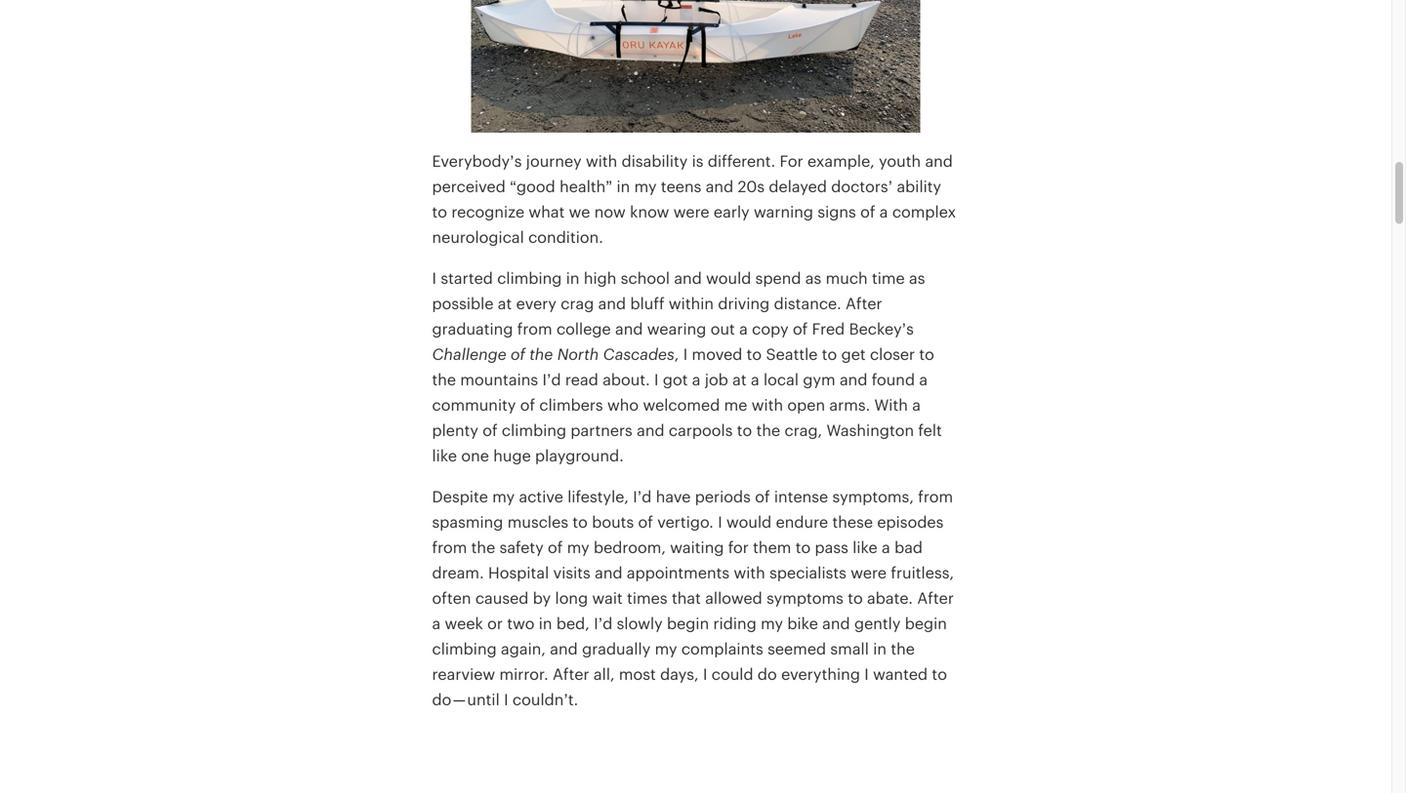Task type: locate. For each thing, give the bounding box(es) containing it.
0 horizontal spatial were
[[674, 203, 709, 221]]

i
[[432, 269, 436, 287], [683, 345, 688, 363], [654, 371, 659, 389], [718, 513, 722, 531], [703, 665, 707, 684], [864, 665, 869, 684], [504, 691, 508, 709]]

specialists
[[770, 564, 846, 582]]

0 vertical spatial with
[[586, 152, 617, 170]]

with down "local"
[[752, 396, 783, 414]]

or
[[487, 615, 503, 633]]

a down the 'doctors''
[[880, 203, 888, 221]]

community
[[432, 396, 516, 414]]

1 vertical spatial from
[[918, 488, 953, 506]]

would up for
[[727, 513, 772, 531]]

at
[[498, 294, 512, 312], [732, 371, 747, 389]]

from down every
[[517, 320, 552, 338]]

after left all,
[[553, 665, 589, 684]]

to down me
[[737, 421, 752, 439]]

20s
[[738, 177, 765, 195]]

vertigo.
[[657, 513, 714, 531]]

i started climbing in high school and would spend as much time as possible at every crag and bluff within driving distance. after graduating from college and wearing out a copy of fred beckey's challenge of the north cascades
[[432, 269, 925, 363]]

begin down that
[[667, 615, 709, 633]]

welcomed
[[643, 396, 720, 414]]

distance.
[[774, 294, 841, 312]]

about.
[[603, 371, 650, 389]]

were inside everybody's journey with disability is different. for example, youth and perceived "good health" in my teens and 20s delayed doctors' ability to recognize what we now know were early warning signs of a complex neurological condition.
[[674, 203, 709, 221]]

everybody's journey with disability is different. for example, youth and perceived "good health" in my teens and 20s delayed doctors' ability to recognize what we now know were early warning signs of a complex neurological condition.
[[432, 152, 956, 246]]

gradually
[[582, 640, 651, 658]]

felt
[[918, 421, 942, 439]]

from up dream.
[[432, 539, 467, 557]]

i left started at top left
[[432, 269, 436, 287]]

a right out
[[739, 320, 748, 338]]

graduating
[[432, 320, 513, 338]]

for
[[728, 539, 749, 557]]

everything
[[781, 665, 860, 684]]

riding
[[713, 615, 757, 633]]

2 vertical spatial from
[[432, 539, 467, 557]]

the down challenge
[[432, 371, 456, 389]]

at right job
[[732, 371, 747, 389]]

like
[[432, 447, 457, 465], [853, 539, 878, 557]]

safety
[[500, 539, 544, 557]]

all,
[[594, 665, 615, 684]]

with up health"
[[586, 152, 617, 170]]

a left bad
[[882, 539, 890, 557]]

1 horizontal spatial i'd
[[594, 615, 613, 633]]

of up visits
[[548, 539, 563, 557]]

0 horizontal spatial as
[[805, 269, 821, 287]]

every
[[516, 294, 557, 312]]

1 horizontal spatial were
[[851, 564, 887, 582]]

washington
[[827, 421, 914, 439]]

symptoms,
[[832, 488, 914, 506]]

would up driving at the right
[[706, 269, 751, 287]]

to up gently
[[848, 589, 863, 607]]

in right two
[[539, 615, 552, 633]]

were
[[674, 203, 709, 221], [851, 564, 887, 582]]

neurological
[[432, 228, 524, 246]]

two
[[507, 615, 535, 633]]

in up now
[[617, 177, 630, 195]]

like down plenty
[[432, 447, 457, 465]]

after down fruitless,
[[917, 589, 954, 607]]

the inside i started climbing in high school and would spend as much time as possible at every crag and bluff within driving distance. after graduating from college and wearing out a copy of fred beckey's challenge of the north cascades
[[529, 345, 553, 363]]

rearview
[[432, 665, 495, 684]]

and up the small
[[822, 615, 850, 633]]

2 horizontal spatial i'd
[[633, 488, 652, 506]]

seemed
[[768, 640, 826, 658]]

a left job
[[692, 371, 701, 389]]

0 vertical spatial i'd
[[542, 371, 561, 389]]

my inside everybody's journey with disability is different. for example, youth and perceived "good health" in my teens and 20s delayed doctors' ability to recognize what we now know were early warning signs of a complex neurological condition.
[[634, 177, 657, 195]]

of left intense
[[755, 488, 770, 506]]

and
[[925, 152, 953, 170], [706, 177, 734, 195], [674, 269, 702, 287], [598, 294, 626, 312], [615, 320, 643, 338], [840, 371, 868, 389], [637, 421, 665, 439], [595, 564, 623, 582], [822, 615, 850, 633], [550, 640, 578, 658]]

spend
[[755, 269, 801, 287]]

climbing up huge at left bottom
[[502, 421, 566, 439]]

i left the got
[[654, 371, 659, 389]]

to right wanted at the bottom right of page
[[932, 665, 947, 684]]

2 vertical spatial with
[[734, 564, 765, 582]]

1 vertical spatial like
[[853, 539, 878, 557]]

of down distance.
[[793, 320, 808, 338]]

at inside , i moved to seattle to get closer to the mountains i'd read about. i got a job at a local gym and found a community of climbers who welcomed me with open arms. with a plenty of climbing partners and carpools to the crag, washington felt like one huge playground.
[[732, 371, 747, 389]]

a left week
[[432, 615, 441, 633]]

climbers
[[539, 396, 603, 414]]

1 horizontal spatial begin
[[905, 615, 947, 633]]

endure
[[776, 513, 828, 531]]

1 horizontal spatial from
[[517, 320, 552, 338]]

the
[[529, 345, 553, 363], [432, 371, 456, 389], [756, 421, 780, 439], [471, 539, 495, 557], [891, 640, 915, 658]]

2 horizontal spatial after
[[917, 589, 954, 607]]

the left 'north'
[[529, 345, 553, 363]]

crag
[[561, 294, 594, 312]]

at inside i started climbing in high school and would spend as much time as possible at every crag and bluff within driving distance. after graduating from college and wearing out a copy of fred beckey's challenge of the north cascades
[[498, 294, 512, 312]]

climbing up every
[[497, 269, 562, 287]]

in up crag
[[566, 269, 580, 287]]

2 vertical spatial climbing
[[432, 640, 497, 658]]

what
[[529, 203, 565, 221]]

active
[[519, 488, 563, 506]]

0 horizontal spatial like
[[432, 447, 457, 465]]

dream.
[[432, 564, 484, 582]]

climbing
[[497, 269, 562, 287], [502, 421, 566, 439], [432, 640, 497, 658]]

condition.
[[528, 228, 603, 246]]

me
[[724, 396, 747, 414]]

0 horizontal spatial at
[[498, 294, 512, 312]]

do—until
[[432, 691, 500, 709]]

from up "episodes"
[[918, 488, 953, 506]]

begin down the abate.
[[905, 615, 947, 633]]

1 horizontal spatial at
[[732, 371, 747, 389]]

doctors'
[[831, 177, 893, 195]]

and down high
[[598, 294, 626, 312]]

often
[[432, 589, 471, 607]]

with inside everybody's journey with disability is different. for example, youth and perceived "good health" in my teens and 20s delayed doctors' ability to recognize what we now know were early warning signs of a complex neurological condition.
[[586, 152, 617, 170]]

of up bedroom,
[[638, 513, 653, 531]]

the left "crag,"
[[756, 421, 780, 439]]

ability
[[897, 177, 941, 195]]

a inside i started climbing in high school and would spend as much time as possible at every crag and bluff within driving distance. after graduating from college and wearing out a copy of fred beckey's challenge of the north cascades
[[739, 320, 748, 338]]

school
[[621, 269, 670, 287]]

were up the abate.
[[851, 564, 887, 582]]

climbing down week
[[432, 640, 497, 658]]

0 vertical spatial like
[[432, 447, 457, 465]]

"good
[[510, 177, 555, 195]]

my left the bike
[[761, 615, 783, 633]]

partners
[[571, 421, 633, 439]]

to right closer
[[919, 345, 934, 363]]

fred
[[812, 320, 845, 338]]

with down for
[[734, 564, 765, 582]]

1 vertical spatial at
[[732, 371, 747, 389]]

1 vertical spatial were
[[851, 564, 887, 582]]

were down the teens
[[674, 203, 709, 221]]

for
[[780, 152, 803, 170]]

climbing inside despite my active lifestyle, i'd have periods of intense symptoms, from spasming muscles to bouts of vertigo. i would endure these episodes from the safety of my bedroom, waiting for them to pass like a bad dream. hospital visits and appointments with specialists were fruitless, often caused by long wait times that allowed symptoms to abate. after a week or two in bed, i'd slowly begin riding my bike and gently begin climbing again, and gradually my complaints seemed small in the rearview mirror. after all, most days, i could do everything i wanted to do—until i couldn't.
[[432, 640, 497, 658]]

i'd
[[542, 371, 561, 389], [633, 488, 652, 506], [594, 615, 613, 633]]

of down mountains
[[520, 396, 535, 414]]

1 vertical spatial would
[[727, 513, 772, 531]]

of down the 'doctors''
[[860, 203, 875, 221]]

i'd down wait
[[594, 615, 613, 633]]

early
[[714, 203, 750, 221]]

were inside despite my active lifestyle, i'd have periods of intense symptoms, from spasming muscles to bouts of vertigo. i would endure these episodes from the safety of my bedroom, waiting for them to pass like a bad dream. hospital visits and appointments with specialists were fruitless, often caused by long wait times that allowed symptoms to abate. after a week or two in bed, i'd slowly begin riding my bike and gently begin climbing again, and gradually my complaints seemed small in the rearview mirror. after all, most days, i could do everything i wanted to do—until i couldn't.
[[851, 564, 887, 582]]

and up the ability
[[925, 152, 953, 170]]

0 horizontal spatial i'd
[[542, 371, 561, 389]]

0 horizontal spatial begin
[[667, 615, 709, 633]]

i'd left have
[[633, 488, 652, 506]]

to down 'endure'
[[796, 539, 811, 557]]

0 vertical spatial climbing
[[497, 269, 562, 287]]

to down perceived
[[432, 203, 447, 221]]

after
[[846, 294, 882, 312], [917, 589, 954, 607], [553, 665, 589, 684]]

beckey's
[[849, 320, 914, 338]]

0 vertical spatial were
[[674, 203, 709, 221]]

from
[[517, 320, 552, 338], [918, 488, 953, 506], [432, 539, 467, 557]]

slowly
[[617, 615, 663, 633]]

in
[[617, 177, 630, 195], [566, 269, 580, 287], [539, 615, 552, 633], [873, 640, 887, 658]]

my up know at left
[[634, 177, 657, 195]]

1 horizontal spatial after
[[846, 294, 882, 312]]

like inside , i moved to seattle to get closer to the mountains i'd read about. i got a job at a local gym and found a community of climbers who welcomed me with open arms. with a plenty of climbing partners and carpools to the crag, washington felt like one huge playground.
[[432, 447, 457, 465]]

begin
[[667, 615, 709, 633], [905, 615, 947, 633]]

with inside despite my active lifestyle, i'd have periods of intense symptoms, from spasming muscles to bouts of vertigo. i would endure these episodes from the safety of my bedroom, waiting for them to pass like a bad dream. hospital visits and appointments with specialists were fruitless, often caused by long wait times that allowed symptoms to abate. after a week or two in bed, i'd slowly begin riding my bike and gently begin climbing again, and gradually my complaints seemed small in the rearview mirror. after all, most days, i could do everything i wanted to do—until i couldn't.
[[734, 564, 765, 582]]

i'd left read in the top of the page
[[542, 371, 561, 389]]

1 horizontal spatial like
[[853, 539, 878, 557]]

out
[[711, 320, 735, 338]]

climbing inside , i moved to seattle to get closer to the mountains i'd read about. i got a job at a local gym and found a community of climbers who welcomed me with open arms. with a plenty of climbing partners and carpools to the crag, washington felt like one huge playground.
[[502, 421, 566, 439]]

1 vertical spatial with
[[752, 396, 783, 414]]

at left every
[[498, 294, 512, 312]]

0 vertical spatial would
[[706, 269, 751, 287]]

a right "found"
[[919, 371, 928, 389]]

wearing
[[647, 320, 706, 338]]

1 vertical spatial after
[[917, 589, 954, 607]]

and down who
[[637, 421, 665, 439]]

1 vertical spatial climbing
[[502, 421, 566, 439]]

the author's empty oru kayak lake kayak resting on a pebble beach. a  family of three stands ahead of it with their backs to the camera, approaching the water. image
[[471, 0, 920, 133]]

0 horizontal spatial from
[[432, 539, 467, 557]]

as right the time
[[909, 269, 925, 287]]

2 as from the left
[[909, 269, 925, 287]]

as up distance.
[[805, 269, 821, 287]]

could
[[712, 665, 753, 684]]

youth
[[879, 152, 921, 170]]

arms.
[[829, 396, 870, 414]]

2 vertical spatial i'd
[[594, 615, 613, 633]]

0 horizontal spatial after
[[553, 665, 589, 684]]

episodes
[[877, 513, 944, 531]]

to inside everybody's journey with disability is different. for example, youth and perceived "good health" in my teens and 20s delayed doctors' ability to recognize what we now know were early warning signs of a complex neurological condition.
[[432, 203, 447, 221]]

1 horizontal spatial as
[[909, 269, 925, 287]]

i down mirror. at the left bottom
[[504, 691, 508, 709]]

cascades
[[603, 345, 675, 363]]

with
[[874, 396, 908, 414]]

mirror.
[[499, 665, 548, 684]]

journey
[[526, 152, 582, 170]]

0 vertical spatial after
[[846, 294, 882, 312]]

and up early
[[706, 177, 734, 195]]

0 vertical spatial from
[[517, 320, 552, 338]]

college
[[557, 320, 611, 338]]

disability
[[622, 152, 688, 170]]

bad
[[895, 539, 923, 557]]

a
[[880, 203, 888, 221], [739, 320, 748, 338], [692, 371, 701, 389], [751, 371, 759, 389], [919, 371, 928, 389], [912, 396, 921, 414], [882, 539, 890, 557], [432, 615, 441, 633]]

2 horizontal spatial from
[[918, 488, 953, 506]]

like down 'these'
[[853, 539, 878, 557]]

and down bed,
[[550, 640, 578, 658]]

and up wait
[[595, 564, 623, 582]]

after down the much
[[846, 294, 882, 312]]

0 vertical spatial at
[[498, 294, 512, 312]]

in inside i started climbing in high school and would spend as much time as possible at every crag and bluff within driving distance. after graduating from college and wearing out a copy of fred beckey's challenge of the north cascades
[[566, 269, 580, 287]]

abate.
[[867, 589, 913, 607]]

to down copy
[[747, 345, 762, 363]]

closer
[[870, 345, 915, 363]]

gently
[[854, 615, 901, 633]]



Task type: describe. For each thing, give the bounding box(es) containing it.
crag,
[[785, 421, 822, 439]]

i right days,
[[703, 665, 707, 684]]

job
[[705, 371, 728, 389]]

wanted
[[873, 665, 928, 684]]

a right with
[[912, 396, 921, 414]]

spasming
[[432, 513, 503, 531]]

do
[[758, 665, 777, 684]]

mountains
[[460, 371, 538, 389]]

climbing inside i started climbing in high school and would spend as much time as possible at every crag and bluff within driving distance. after graduating from college and wearing out a copy of fred beckey's challenge of the north cascades
[[497, 269, 562, 287]]

of inside everybody's journey with disability is different. for example, youth and perceived "good health" in my teens and 20s delayed doctors' ability to recognize what we now know were early warning signs of a complex neurological condition.
[[860, 203, 875, 221]]

waiting
[[670, 539, 724, 557]]

like inside despite my active lifestyle, i'd have periods of intense symptoms, from spasming muscles to bouts of vertigo. i would endure these episodes from the safety of my bedroom, waiting for them to pass like a bad dream. hospital visits and appointments with specialists were fruitless, often caused by long wait times that allowed symptoms to abate. after a week or two in bed, i'd slowly begin riding my bike and gently begin climbing again, and gradually my complaints seemed small in the rearview mirror. after all, most days, i could do everything i wanted to do—until i couldn't.
[[853, 539, 878, 557]]

i inside i started climbing in high school and would spend as much time as possible at every crag and bluff within driving distance. after graduating from college and wearing out a copy of fred beckey's challenge of the north cascades
[[432, 269, 436, 287]]

despite
[[432, 488, 488, 506]]

despite my active lifestyle, i'd have periods of intense symptoms, from spasming muscles to bouts of vertigo. i would endure these episodes from the safety of my bedroom, waiting for them to pass like a bad dream. hospital visits and appointments with specialists were fruitless, often caused by long wait times that allowed symptoms to abate. after a week or two in bed, i'd slowly begin riding my bike and gently begin climbing again, and gradually my complaints seemed small in the rearview mirror. after all, most days, i could do everything i wanted to do—until i couldn't.
[[432, 488, 954, 709]]

is
[[692, 152, 704, 170]]

couldn't.
[[513, 691, 578, 709]]

bedroom,
[[594, 539, 666, 557]]

1 begin from the left
[[667, 615, 709, 633]]

days,
[[660, 665, 699, 684]]

of up one
[[483, 421, 498, 439]]

carpools
[[669, 421, 733, 439]]

my up days,
[[655, 640, 677, 658]]

warning
[[754, 203, 813, 221]]

would inside i started climbing in high school and would spend as much time as possible at every crag and bluff within driving distance. after graduating from college and wearing out a copy of fred beckey's challenge of the north cascades
[[706, 269, 751, 287]]

and up within
[[674, 269, 702, 287]]

read
[[565, 371, 598, 389]]

one
[[461, 447, 489, 465]]

driving
[[718, 294, 770, 312]]

a left "local"
[[751, 371, 759, 389]]

who
[[607, 396, 639, 414]]

appointments
[[627, 564, 730, 582]]

my up visits
[[567, 539, 589, 557]]

, i moved to seattle to get closer to the mountains i'd read about. i got a job at a local gym and found a community of climbers who welcomed me with open arms. with a plenty of climbing partners and carpools to the crag, washington felt like one huge playground.
[[432, 345, 942, 465]]

by
[[533, 589, 551, 607]]

would inside despite my active lifestyle, i'd have periods of intense symptoms, from spasming muscles to bouts of vertigo. i would endure these episodes from the safety of my bedroom, waiting for them to pass like a bad dream. hospital visits and appointments with specialists were fruitless, often caused by long wait times that allowed symptoms to abate. after a week or two in bed, i'd slowly begin riding my bike and gently begin climbing again, and gradually my complaints seemed small in the rearview mirror. after all, most days, i could do everything i wanted to do—until i couldn't.
[[727, 513, 772, 531]]

i down the small
[[864, 665, 869, 684]]

hospital
[[488, 564, 549, 582]]

started
[[441, 269, 493, 287]]

2 begin from the left
[[905, 615, 947, 633]]

teens
[[661, 177, 701, 195]]

a inside everybody's journey with disability is different. for example, youth and perceived "good health" in my teens and 20s delayed doctors' ability to recognize what we now know were early warning signs of a complex neurological condition.
[[880, 203, 888, 221]]

to left get
[[822, 345, 837, 363]]

north
[[557, 345, 599, 363]]

get
[[841, 345, 866, 363]]

we
[[569, 203, 590, 221]]

again,
[[501, 640, 546, 658]]

small
[[830, 640, 869, 658]]

1 vertical spatial i'd
[[633, 488, 652, 506]]

after inside i started climbing in high school and would spend as much time as possible at every crag and bluff within driving distance. after graduating from college and wearing out a copy of fred beckey's challenge of the north cascades
[[846, 294, 882, 312]]

symptoms
[[767, 589, 844, 607]]

bike
[[787, 615, 818, 633]]

wait
[[592, 589, 623, 607]]

complaints
[[681, 640, 763, 658]]

of up mountains
[[511, 345, 525, 363]]

different.
[[708, 152, 775, 170]]

playground.
[[535, 447, 624, 465]]

now
[[594, 203, 626, 221]]

i'd inside , i moved to seattle to get closer to the mountains i'd read about. i got a job at a local gym and found a community of climbers who welcomed me with open arms. with a plenty of climbing partners and carpools to the crag, washington felt like one huge playground.
[[542, 371, 561, 389]]

and up the cascades
[[615, 320, 643, 338]]

and down get
[[840, 371, 868, 389]]

muscles
[[507, 513, 568, 531]]

possible
[[432, 294, 494, 312]]

within
[[669, 294, 714, 312]]

visits
[[553, 564, 591, 582]]

huge
[[493, 447, 531, 465]]

most
[[619, 665, 656, 684]]

know
[[630, 203, 669, 221]]

week
[[445, 615, 483, 633]]

in down gently
[[873, 640, 887, 658]]

perceived
[[432, 177, 506, 195]]

caused
[[475, 589, 529, 607]]

periods
[[695, 488, 751, 506]]

with inside , i moved to seattle to get closer to the mountains i'd read about. i got a job at a local gym and found a community of climbers who welcomed me with open arms. with a plenty of climbing partners and carpools to the crag, washington felt like one huge playground.
[[752, 396, 783, 414]]

the down spasming
[[471, 539, 495, 557]]

i down periods
[[718, 513, 722, 531]]

bed,
[[556, 615, 590, 633]]

health"
[[560, 177, 612, 195]]

got
[[663, 371, 688, 389]]

1 as from the left
[[805, 269, 821, 287]]

my left active
[[492, 488, 515, 506]]

i right ,
[[683, 345, 688, 363]]

that
[[672, 589, 701, 607]]

intense
[[774, 488, 828, 506]]

plenty
[[432, 421, 478, 439]]

found
[[872, 371, 915, 389]]

2 vertical spatial after
[[553, 665, 589, 684]]

bluff
[[630, 294, 665, 312]]

copy
[[752, 320, 789, 338]]

everybody's
[[432, 152, 522, 170]]

have
[[656, 488, 691, 506]]

to down lifestyle,
[[573, 513, 588, 531]]

from inside i started climbing in high school and would spend as much time as possible at every crag and bluff within driving distance. after graduating from college and wearing out a copy of fred beckey's challenge of the north cascades
[[517, 320, 552, 338]]

delayed
[[769, 177, 827, 195]]

allowed
[[705, 589, 762, 607]]

the up wanted at the bottom right of page
[[891, 640, 915, 658]]

lifestyle,
[[568, 488, 629, 506]]

complex
[[892, 203, 956, 221]]

local
[[764, 371, 799, 389]]

open
[[787, 396, 825, 414]]

in inside everybody's journey with disability is different. for example, youth and perceived "good health" in my teens and 20s delayed doctors' ability to recognize what we now know were early warning signs of a complex neurological condition.
[[617, 177, 630, 195]]

example,
[[808, 152, 875, 170]]



Task type: vqa. For each thing, say whether or not it's contained in the screenshot.
'ability'
yes



